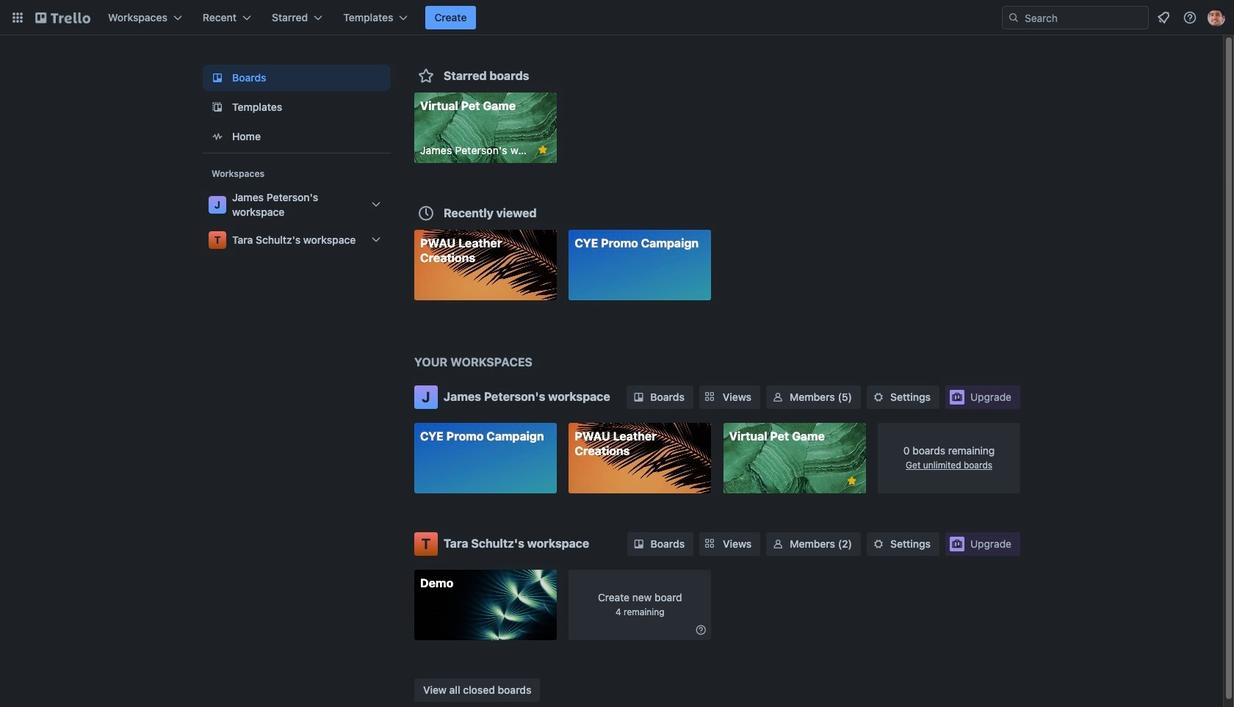 Task type: vqa. For each thing, say whether or not it's contained in the screenshot.
sm icon to the top
yes



Task type: locate. For each thing, give the bounding box(es) containing it.
back to home image
[[35, 6, 90, 29]]

sm image
[[631, 390, 646, 405], [771, 390, 785, 405], [871, 390, 886, 405], [631, 537, 646, 551], [771, 537, 785, 551], [694, 623, 708, 637]]

click to unstar this board. it will be removed from your starred list. image
[[536, 143, 549, 156]]

james peterson (jamespeterson93) image
[[1208, 9, 1225, 26]]

template board image
[[209, 98, 226, 116]]



Task type: describe. For each thing, give the bounding box(es) containing it.
primary element
[[0, 0, 1234, 35]]

0 notifications image
[[1155, 9, 1172, 26]]

search image
[[1008, 12, 1020, 24]]

open information menu image
[[1183, 10, 1197, 25]]

Search field
[[1020, 7, 1148, 28]]

home image
[[209, 128, 226, 145]]

click to unstar this board. it will be removed from your starred list. image
[[845, 475, 858, 488]]

board image
[[209, 69, 226, 87]]

sm image
[[871, 537, 886, 551]]



